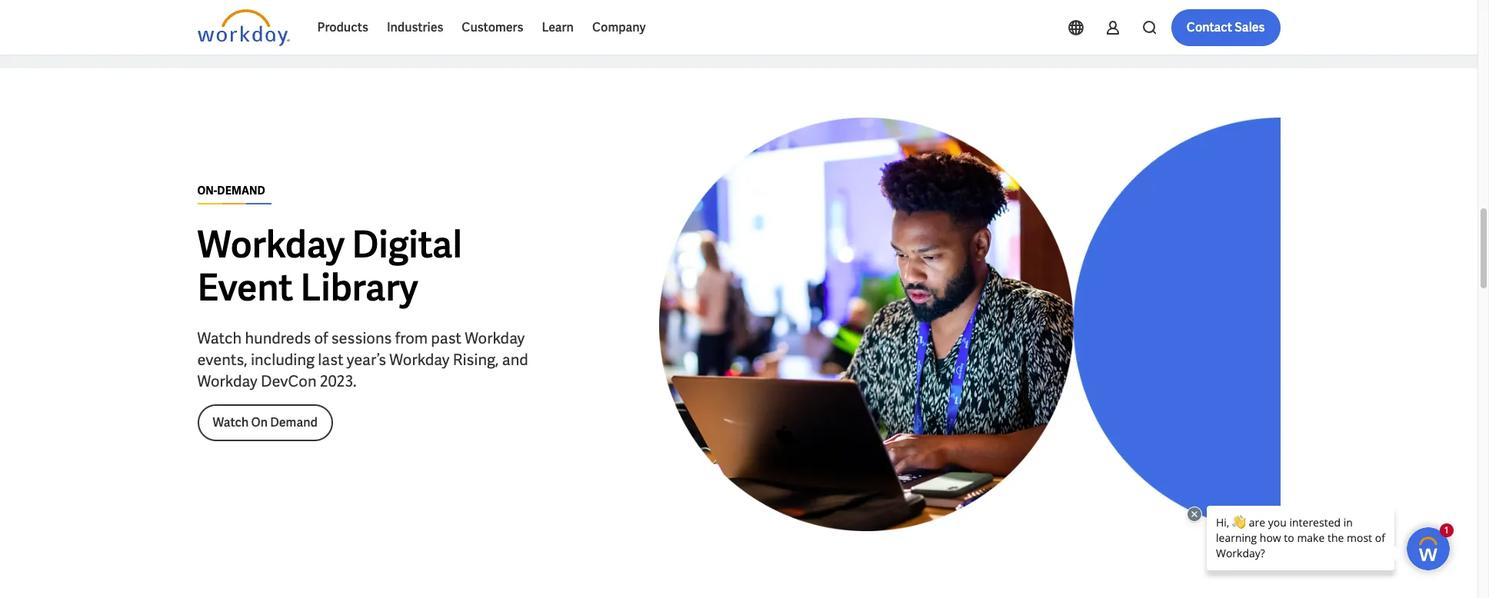 Task type: locate. For each thing, give the bounding box(es) containing it.
products
[[317, 19, 368, 35]]

workday
[[197, 221, 345, 268], [465, 328, 525, 348], [390, 350, 450, 370], [197, 372, 257, 392]]

devcon
[[261, 372, 317, 392]]

workday down "demand"
[[197, 221, 345, 268]]

workday digital event library
[[197, 221, 462, 312]]

watch
[[197, 328, 242, 348], [213, 415, 249, 431]]

1 vertical spatial watch
[[213, 415, 249, 431]]

learn button
[[533, 9, 583, 46]]

watch for watch hundreds of sessions from past workday events, including last year's workday rising, and workday devcon 2023.
[[197, 328, 242, 348]]

contact
[[1187, 19, 1233, 35]]

workday up rising,
[[465, 328, 525, 348]]

and
[[502, 350, 528, 370]]

products button
[[308, 9, 378, 46]]

sessions
[[331, 328, 392, 348]]

year's
[[347, 350, 386, 370]]

0 vertical spatial watch
[[197, 328, 242, 348]]

customers
[[462, 19, 523, 35]]

on-demand
[[197, 184, 265, 198]]

contact sales
[[1187, 19, 1265, 35]]

on
[[251, 415, 268, 431]]

company
[[592, 19, 646, 35]]

watch inside watch hundreds of sessions from past workday events, including last year's workday rising, and workday devcon 2023.
[[197, 328, 242, 348]]

on-
[[197, 184, 217, 198]]

workday inside workday digital event library
[[197, 221, 345, 268]]

watch on demand
[[213, 415, 318, 431]]

watch for watch on demand
[[213, 415, 249, 431]]

watch on demand link
[[197, 405, 333, 442]]

watch up the events,
[[197, 328, 242, 348]]

watch left on
[[213, 415, 249, 431]]



Task type: describe. For each thing, give the bounding box(es) containing it.
company button
[[583, 9, 655, 46]]

workday down from
[[390, 350, 450, 370]]

learn
[[542, 19, 574, 35]]

demand
[[270, 415, 318, 431]]

past
[[431, 328, 462, 348]]

customers button
[[453, 9, 533, 46]]

of
[[314, 328, 328, 348]]

rising,
[[453, 350, 499, 370]]

including
[[251, 350, 315, 370]]

events,
[[197, 350, 247, 370]]

digital
[[352, 221, 462, 268]]

hundreds
[[245, 328, 311, 348]]

event
[[197, 264, 293, 312]]

2023.
[[320, 372, 357, 392]]

last
[[318, 350, 344, 370]]

sales
[[1235, 19, 1265, 35]]

watch hundreds of sessions from past workday events, including last year's workday rising, and workday devcon 2023.
[[197, 328, 528, 392]]

go to the homepage image
[[197, 9, 290, 46]]

from
[[395, 328, 428, 348]]

industries
[[387, 19, 443, 35]]

contact sales link
[[1172, 9, 1281, 46]]

demand
[[217, 184, 265, 198]]

library
[[300, 264, 418, 312]]

industries button
[[378, 9, 453, 46]]

workday down the events,
[[197, 372, 257, 392]]

man looking at laptop computer. image
[[659, 117, 1281, 532]]



Task type: vqa. For each thing, say whether or not it's contained in the screenshot.
THE "SEE"
no



